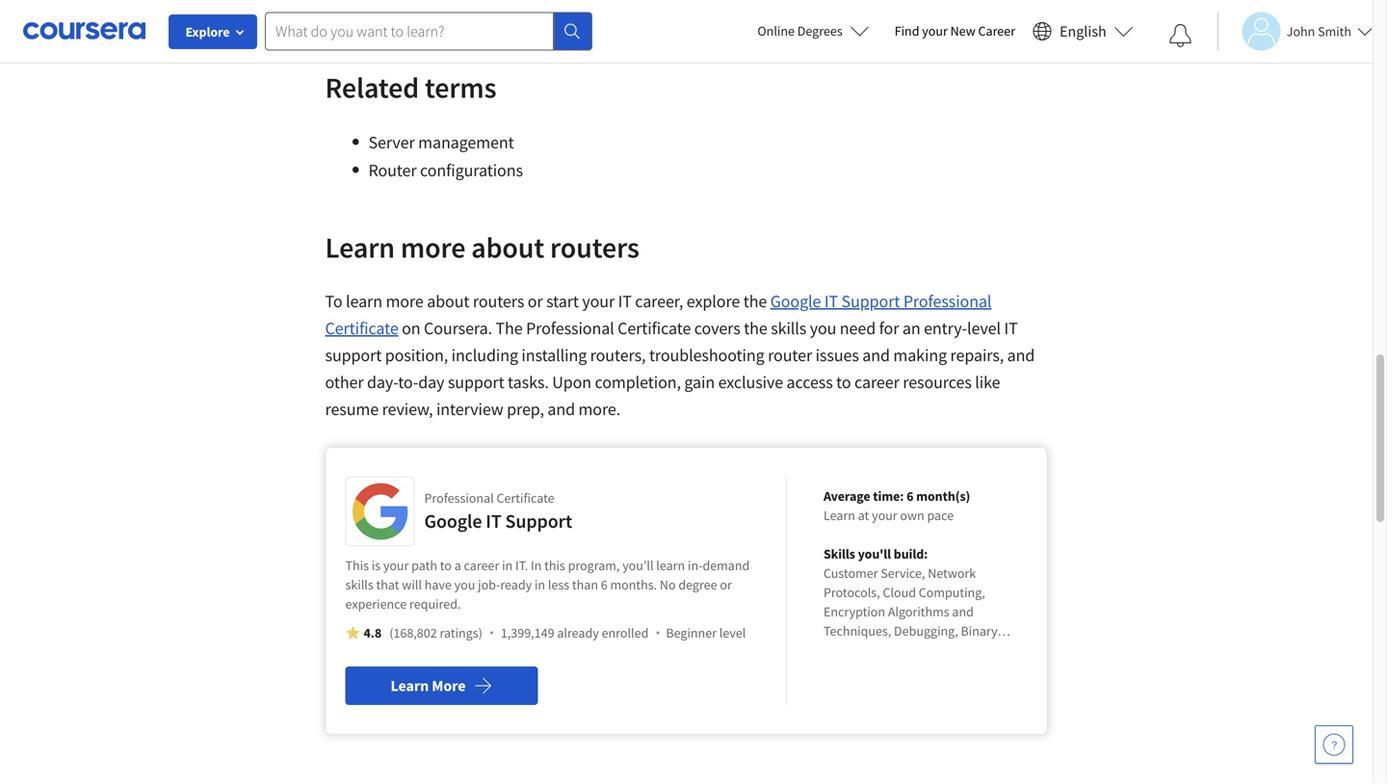 Task type: describe. For each thing, give the bounding box(es) containing it.
degree
[[678, 576, 717, 593]]

the inside the on coursera. the professional certificate covers the skills you need for an entry-level it support position, including installing routers, troubleshooting router issues and making repairs, and other day-to-day support tasks. upon completion, gain exclusive access to career resources like resume review, interview prep, and more.
[[744, 317, 767, 339]]

beginner level
[[666, 624, 746, 642]]

installing
[[521, 344, 587, 366]]

ratings)
[[440, 624, 482, 642]]

learn more about routers
[[325, 229, 639, 265]]

skills you'll build:
[[824, 545, 928, 563]]

covers
[[694, 317, 740, 339]]

john smith button
[[1217, 12, 1373, 51]]

online degrees
[[757, 22, 843, 39]]

like
[[975, 371, 1000, 393]]

access
[[787, 371, 833, 393]]

learn more button
[[345, 667, 538, 705]]

enrolled
[[602, 624, 649, 642]]

router
[[768, 344, 812, 366]]

you'll
[[622, 557, 654, 574]]

certificate for on coursera. the professional certificate covers the skills you need for an entry-level it support position, including installing routers, troubleshooting router issues and making repairs, and other day-to-day support tasks. upon completion, gain exclusive access to career resources like resume review, interview prep, and more.
[[618, 317, 691, 339]]

need
[[840, 317, 876, 339]]

interview
[[436, 398, 503, 420]]

month(s)
[[916, 487, 970, 505]]

to inside the on coursera. the professional certificate covers the skills you need for an entry-level it support position, including installing routers, troubleshooting router issues and making repairs, and other day-to-day support tasks. upon completion, gain exclusive access to career resources like resume review, interview prep, and more.
[[836, 371, 851, 393]]

degrees
[[797, 22, 843, 39]]

tasks.
[[508, 371, 549, 393]]

online degrees button
[[742, 10, 885, 52]]

1,399,149
[[501, 624, 554, 642]]

you inside the on coursera. the professional certificate covers the skills you need for an entry-level it support position, including installing routers, troubleshooting router issues and making repairs, and other day-to-day support tasks. upon completion, gain exclusive access to career resources like resume review, interview prep, and more.
[[810, 317, 836, 339]]

find your new career
[[895, 22, 1015, 39]]

on
[[402, 317, 421, 339]]

a
[[454, 557, 461, 574]]

career inside this is your path to a career in it. in this program, you'll learn in-demand skills that will have you job-ready in less than 6 months. no degree or experience required.
[[464, 557, 499, 574]]

google inside professional certificate google it support
[[424, 509, 482, 533]]

including
[[451, 344, 518, 366]]

than
[[572, 576, 598, 593]]

explore button
[[169, 14, 257, 49]]

english button
[[1025, 0, 1141, 63]]

or inside this is your path to a career in it. in this program, you'll learn in-demand skills that will have you job-ready in less than 6 months. no degree or experience required.
[[720, 576, 732, 593]]

that
[[376, 576, 399, 593]]

it inside google it support professional certificate
[[824, 290, 838, 312]]

4.8
[[364, 624, 382, 642]]

this is your path to a career in it. in this program, you'll learn in-demand skills that will have you job-ready in less than 6 months. no degree or experience required.
[[345, 557, 750, 613]]

you inside this is your path to a career in it. in this program, you'll learn in-demand skills that will have you job-ready in less than 6 months. no degree or experience required.
[[454, 576, 475, 593]]

you'll
[[858, 545, 891, 563]]

2 horizontal spatial and
[[1007, 344, 1035, 366]]

google image
[[351, 483, 409, 540]]

google it support professional certificate link
[[325, 290, 992, 339]]

4.8 (168,802 ratings)
[[364, 624, 482, 642]]

career
[[978, 22, 1015, 39]]

skills inside the on coursera. the professional certificate covers the skills you need for an entry-level it support position, including installing routers, troubleshooting router issues and making repairs, and other day-to-day support tasks. upon completion, gain exclusive access to career resources like resume review, interview prep, and more.
[[771, 317, 806, 339]]

to inside this is your path to a career in it. in this program, you'll learn in-demand skills that will have you job-ready in less than 6 months. no degree or experience required.
[[440, 557, 452, 574]]

on coursera. the professional certificate covers the skills you need for an entry-level it support position, including installing routers, troubleshooting router issues and making repairs, and other day-to-day support tasks. upon completion, gain exclusive access to career resources like resume review, interview prep, and more.
[[325, 317, 1035, 420]]

beginner
[[666, 624, 717, 642]]

path
[[411, 557, 437, 574]]

this
[[544, 557, 565, 574]]

day-
[[367, 371, 398, 393]]

related terms
[[325, 69, 497, 105]]

google it support professional certificate
[[325, 290, 992, 339]]

position,
[[385, 344, 448, 366]]

career,
[[635, 290, 683, 312]]

prep,
[[507, 398, 544, 420]]

support inside professional certificate google it support
[[505, 509, 572, 533]]

john smith
[[1287, 23, 1351, 40]]

1 vertical spatial more
[[386, 290, 424, 312]]

1 vertical spatial routers
[[473, 290, 524, 312]]

learn inside average time: 6 month(s) learn at your own pace
[[824, 507, 855, 524]]

certificate
[[497, 489, 554, 507]]

completion,
[[595, 371, 681, 393]]

review,
[[382, 398, 433, 420]]

smith
[[1318, 23, 1351, 40]]

management
[[418, 131, 514, 153]]

1 horizontal spatial support
[[448, 371, 504, 393]]

learn for learn more
[[391, 676, 429, 695]]

level inside the on coursera. the professional certificate covers the skills you need for an entry-level it support position, including installing routers, troubleshooting router issues and making repairs, and other day-to-day support tasks. upon completion, gain exclusive access to career resources like resume review, interview prep, and more.
[[967, 317, 1001, 339]]

for
[[879, 317, 899, 339]]

required.
[[409, 595, 461, 613]]

explore
[[185, 23, 230, 40]]

explore
[[687, 290, 740, 312]]

help center image
[[1323, 733, 1346, 756]]

day
[[418, 371, 444, 393]]

pace
[[927, 507, 954, 524]]

making
[[893, 344, 947, 366]]

support inside google it support professional certificate
[[841, 290, 900, 312]]

this
[[345, 557, 369, 574]]

troubleshooting
[[649, 344, 764, 366]]

john
[[1287, 23, 1315, 40]]

0 vertical spatial more
[[401, 229, 466, 265]]

average time: 6 month(s) learn at your own pace
[[824, 487, 970, 524]]

server
[[368, 131, 415, 153]]

skills inside this is your path to a career in it. in this program, you'll learn in-demand skills that will have you job-ready in less than 6 months. no degree or experience required.
[[345, 576, 373, 593]]

average
[[824, 487, 870, 505]]

build:
[[894, 545, 928, 563]]

the
[[496, 317, 523, 339]]



Task type: vqa. For each thing, say whether or not it's contained in the screenshot.
6 in Average time: 6 month(s) Learn at your own pace
yes



Task type: locate. For each thing, give the bounding box(es) containing it.
is
[[372, 557, 381, 574]]

learn down average
[[824, 507, 855, 524]]

learn inside button
[[391, 676, 429, 695]]

issues
[[815, 344, 859, 366]]

learn more
[[391, 676, 466, 695]]

and
[[862, 344, 890, 366], [1007, 344, 1035, 366], [547, 398, 575, 420]]

ready
[[500, 576, 532, 593]]

to down issues
[[836, 371, 851, 393]]

professional up entry-
[[903, 290, 992, 312]]

about up to learn more about routers or start your it career, explore the
[[471, 229, 544, 265]]

1 vertical spatial skills
[[345, 576, 373, 593]]

1 vertical spatial google
[[424, 509, 482, 533]]

your right is
[[383, 557, 409, 574]]

0 vertical spatial learn
[[346, 290, 382, 312]]

it.
[[515, 557, 528, 574]]

1 vertical spatial professional
[[526, 317, 614, 339]]

1 vertical spatial you
[[454, 576, 475, 593]]

0 horizontal spatial routers
[[473, 290, 524, 312]]

configurations
[[420, 159, 523, 181]]

program,
[[568, 557, 620, 574]]

0 vertical spatial professional
[[903, 290, 992, 312]]

routers,
[[590, 344, 646, 366]]

0 horizontal spatial support
[[325, 344, 382, 366]]

6
[[906, 487, 914, 505], [601, 576, 608, 593]]

support down certificate
[[505, 509, 572, 533]]

1 certificate from the left
[[325, 317, 398, 339]]

find
[[895, 22, 919, 39]]

career up job-
[[464, 557, 499, 574]]

google down professional at the left
[[424, 509, 482, 533]]

professional
[[424, 489, 494, 507]]

1 vertical spatial or
[[720, 576, 732, 593]]

0 vertical spatial or
[[528, 290, 543, 312]]

the right "covers"
[[744, 317, 767, 339]]

have
[[425, 576, 452, 593]]

0 horizontal spatial learn
[[346, 290, 382, 312]]

related
[[325, 69, 419, 105]]

in
[[502, 557, 513, 574], [535, 576, 545, 593]]

0 vertical spatial skills
[[771, 317, 806, 339]]

it down certificate
[[486, 509, 501, 533]]

learn up to
[[325, 229, 395, 265]]

find your new career link
[[885, 19, 1025, 43]]

about
[[471, 229, 544, 265], [427, 290, 469, 312]]

your right find
[[922, 22, 948, 39]]

0 vertical spatial the
[[743, 290, 767, 312]]

level right the beginner
[[719, 624, 746, 642]]

experience
[[345, 595, 407, 613]]

support up need
[[841, 290, 900, 312]]

1 vertical spatial in
[[535, 576, 545, 593]]

or left start
[[528, 290, 543, 312]]

the
[[743, 290, 767, 312], [744, 317, 767, 339]]

0 horizontal spatial to
[[440, 557, 452, 574]]

0 vertical spatial career
[[854, 371, 899, 393]]

your inside average time: 6 month(s) learn at your own pace
[[872, 507, 897, 524]]

0 vertical spatial 6
[[906, 487, 914, 505]]

demand
[[703, 557, 750, 574]]

0 horizontal spatial skills
[[345, 576, 373, 593]]

certificate down to
[[325, 317, 398, 339]]

job-
[[478, 576, 500, 593]]

in left the it.
[[502, 557, 513, 574]]

skills up the 'router'
[[771, 317, 806, 339]]

1 horizontal spatial level
[[967, 317, 1001, 339]]

1 horizontal spatial you
[[810, 317, 836, 339]]

certificate
[[325, 317, 398, 339], [618, 317, 691, 339]]

1 horizontal spatial about
[[471, 229, 544, 265]]

routers up start
[[550, 229, 639, 265]]

2 certificate from the left
[[618, 317, 691, 339]]

learn up no
[[656, 557, 685, 574]]

start
[[546, 290, 579, 312]]

1 vertical spatial the
[[744, 317, 767, 339]]

1 vertical spatial learn
[[824, 507, 855, 524]]

0 horizontal spatial google
[[424, 509, 482, 533]]

at
[[858, 507, 869, 524]]

entry-
[[924, 317, 967, 339]]

professional inside google it support professional certificate
[[903, 290, 992, 312]]

your inside this is your path to a career in it. in this program, you'll learn in-demand skills that will have you job-ready in less than 6 months. no degree or experience required.
[[383, 557, 409, 574]]

(168,802
[[389, 624, 437, 642]]

professional for the
[[526, 317, 614, 339]]

learn
[[325, 229, 395, 265], [824, 507, 855, 524], [391, 676, 429, 695]]

own
[[900, 507, 924, 524]]

your down the time:
[[872, 507, 897, 524]]

about up the coursera.
[[427, 290, 469, 312]]

certificate inside google it support professional certificate
[[325, 317, 398, 339]]

terms
[[425, 69, 497, 105]]

it left career, at top left
[[618, 290, 632, 312]]

google
[[770, 290, 821, 312], [424, 509, 482, 533]]

6 up own
[[906, 487, 914, 505]]

professional inside the on coursera. the professional certificate covers the skills you need for an entry-level it support position, including installing routers, troubleshooting router issues and making repairs, and other day-to-day support tasks. upon completion, gain exclusive access to career resources like resume review, interview prep, and more.
[[526, 317, 614, 339]]

server management router configurations
[[368, 131, 523, 181]]

support up interview
[[448, 371, 504, 393]]

0 horizontal spatial you
[[454, 576, 475, 593]]

1 vertical spatial to
[[440, 557, 452, 574]]

it
[[618, 290, 632, 312], [824, 290, 838, 312], [1004, 317, 1018, 339], [486, 509, 501, 533]]

will
[[402, 576, 422, 593]]

6 inside this is your path to a career in it. in this program, you'll learn in-demand skills that will have you job-ready in less than 6 months. no degree or experience required.
[[601, 576, 608, 593]]

1 horizontal spatial in
[[535, 576, 545, 593]]

0 horizontal spatial or
[[528, 290, 543, 312]]

an
[[902, 317, 920, 339]]

you down a
[[454, 576, 475, 593]]

0 horizontal spatial support
[[505, 509, 572, 533]]

1 horizontal spatial and
[[862, 344, 890, 366]]

coursera.
[[424, 317, 492, 339]]

1 horizontal spatial routers
[[550, 229, 639, 265]]

1 vertical spatial support
[[448, 371, 504, 393]]

google inside google it support professional certificate
[[770, 290, 821, 312]]

1 horizontal spatial skills
[[771, 317, 806, 339]]

new
[[950, 22, 976, 39]]

0 vertical spatial support
[[841, 290, 900, 312]]

1 vertical spatial support
[[505, 509, 572, 533]]

coursera image
[[23, 16, 145, 46]]

1 vertical spatial 6
[[601, 576, 608, 593]]

1 horizontal spatial support
[[841, 290, 900, 312]]

certificate inside the on coursera. the professional certificate covers the skills you need for an entry-level it support position, including installing routers, troubleshooting router issues and making repairs, and other day-to-day support tasks. upon completion, gain exclusive access to career resources like resume review, interview prep, and more.
[[618, 317, 691, 339]]

resume
[[325, 398, 379, 420]]

0 horizontal spatial in
[[502, 557, 513, 574]]

in left 'less'
[[535, 576, 545, 593]]

and right repairs,
[[1007, 344, 1035, 366]]

1 vertical spatial level
[[719, 624, 746, 642]]

or down demand
[[720, 576, 732, 593]]

2 vertical spatial learn
[[391, 676, 429, 695]]

1 horizontal spatial professional
[[903, 290, 992, 312]]

router
[[368, 159, 417, 181]]

months.
[[610, 576, 657, 593]]

skills down "this"
[[345, 576, 373, 593]]

1 horizontal spatial or
[[720, 576, 732, 593]]

level up repairs,
[[967, 317, 1001, 339]]

0 vertical spatial learn
[[325, 229, 395, 265]]

0 vertical spatial routers
[[550, 229, 639, 265]]

learn left the more on the left bottom of the page
[[391, 676, 429, 695]]

0 horizontal spatial and
[[547, 398, 575, 420]]

to-
[[398, 371, 418, 393]]

gain
[[684, 371, 715, 393]]

it right entry-
[[1004, 317, 1018, 339]]

the right the explore
[[743, 290, 767, 312]]

more.
[[578, 398, 620, 420]]

no
[[660, 576, 676, 593]]

and down for
[[862, 344, 890, 366]]

0 horizontal spatial career
[[464, 557, 499, 574]]

in
[[531, 557, 542, 574]]

resources
[[903, 371, 972, 393]]

certificate for google it support professional certificate
[[325, 317, 398, 339]]

your right start
[[582, 290, 615, 312]]

learn for learn more about routers
[[325, 229, 395, 265]]

1 vertical spatial about
[[427, 290, 469, 312]]

show notifications image
[[1169, 24, 1192, 47]]

6 right than
[[601, 576, 608, 593]]

to learn more about routers or start your it career, explore the
[[325, 290, 770, 312]]

What do you want to learn? text field
[[265, 12, 554, 51]]

professional
[[903, 290, 992, 312], [526, 317, 614, 339]]

more
[[432, 676, 466, 695]]

0 vertical spatial level
[[967, 317, 1001, 339]]

professional down start
[[526, 317, 614, 339]]

it inside professional certificate google it support
[[486, 509, 501, 533]]

1 horizontal spatial google
[[770, 290, 821, 312]]

certificate down career, at top left
[[618, 317, 691, 339]]

support up other
[[325, 344, 382, 366]]

0 horizontal spatial 6
[[601, 576, 608, 593]]

you up issues
[[810, 317, 836, 339]]

other
[[325, 371, 364, 393]]

0 horizontal spatial level
[[719, 624, 746, 642]]

online
[[757, 22, 795, 39]]

exclusive
[[718, 371, 783, 393]]

professional certificate google it support
[[424, 489, 572, 533]]

career down issues
[[854, 371, 899, 393]]

0 horizontal spatial certificate
[[325, 317, 398, 339]]

0 vertical spatial you
[[810, 317, 836, 339]]

1 vertical spatial career
[[464, 557, 499, 574]]

skills
[[824, 545, 855, 563]]

repairs,
[[950, 344, 1004, 366]]

1 horizontal spatial career
[[854, 371, 899, 393]]

to left a
[[440, 557, 452, 574]]

1 horizontal spatial 6
[[906, 487, 914, 505]]

learn right to
[[346, 290, 382, 312]]

upon
[[552, 371, 591, 393]]

0 vertical spatial to
[[836, 371, 851, 393]]

0 vertical spatial support
[[325, 344, 382, 366]]

to
[[836, 371, 851, 393], [440, 557, 452, 574]]

1 horizontal spatial learn
[[656, 557, 685, 574]]

time:
[[873, 487, 904, 505]]

6 inside average time: 6 month(s) learn at your own pace
[[906, 487, 914, 505]]

1,399,149 already enrolled
[[501, 624, 649, 642]]

and down upon
[[547, 398, 575, 420]]

1 vertical spatial learn
[[656, 557, 685, 574]]

it up issues
[[824, 290, 838, 312]]

professional for support
[[903, 290, 992, 312]]

None search field
[[265, 12, 592, 51]]

1 horizontal spatial to
[[836, 371, 851, 393]]

0 vertical spatial google
[[770, 290, 821, 312]]

or
[[528, 290, 543, 312], [720, 576, 732, 593]]

support
[[841, 290, 900, 312], [505, 509, 572, 533]]

career
[[854, 371, 899, 393], [464, 557, 499, 574]]

1 horizontal spatial certificate
[[618, 317, 691, 339]]

google up the 'router'
[[770, 290, 821, 312]]

learn inside this is your path to a career in it. in this program, you'll learn in-demand skills that will have you job-ready in less than 6 months. no degree or experience required.
[[656, 557, 685, 574]]

0 horizontal spatial professional
[[526, 317, 614, 339]]

career inside the on coursera. the professional certificate covers the skills you need for an entry-level it support position, including installing routers, troubleshooting router issues and making repairs, and other day-to-day support tasks. upon completion, gain exclusive access to career resources like resume review, interview prep, and more.
[[854, 371, 899, 393]]

your
[[922, 22, 948, 39], [582, 290, 615, 312], [872, 507, 897, 524], [383, 557, 409, 574]]

0 vertical spatial in
[[502, 557, 513, 574]]

0 horizontal spatial about
[[427, 290, 469, 312]]

routers up the
[[473, 290, 524, 312]]

0 vertical spatial about
[[471, 229, 544, 265]]

it inside the on coursera. the professional certificate covers the skills you need for an entry-level it support position, including installing routers, troubleshooting router issues and making repairs, and other day-to-day support tasks. upon completion, gain exclusive access to career resources like resume review, interview prep, and more.
[[1004, 317, 1018, 339]]



